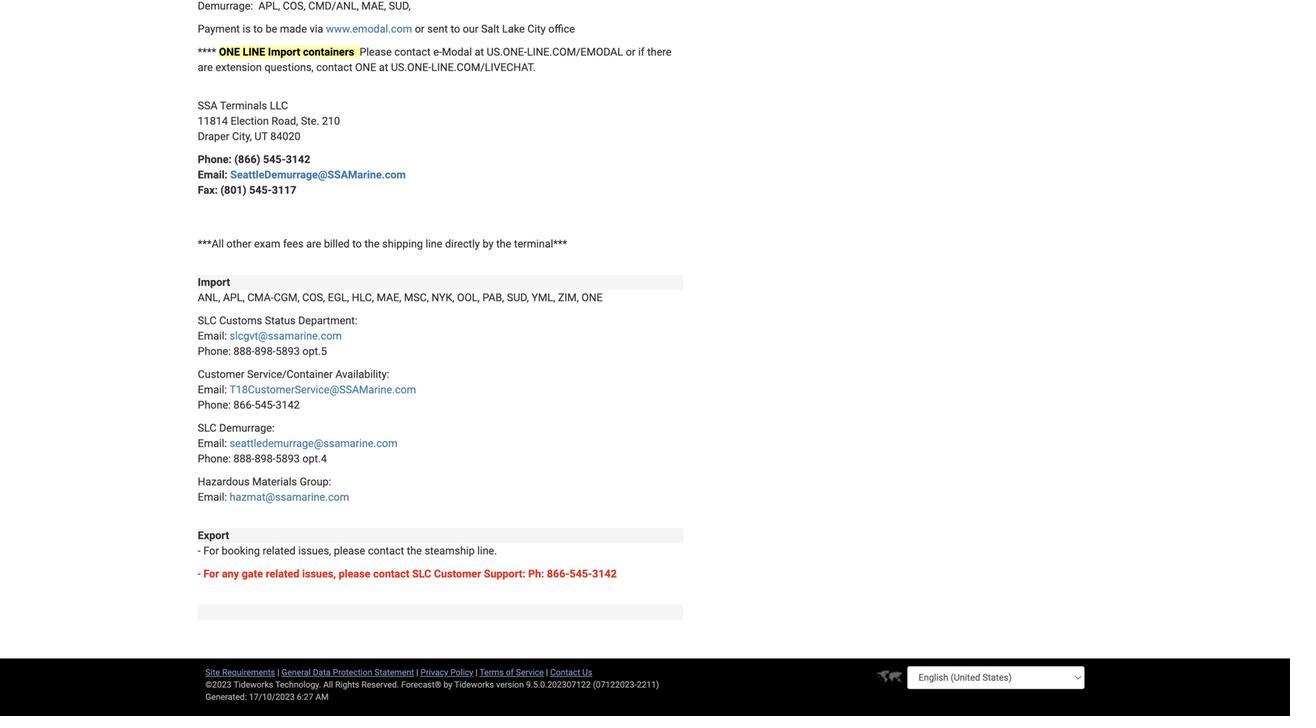 Task type: vqa. For each thing, say whether or not it's contained in the screenshot.
the right #1
no



Task type: describe. For each thing, give the bounding box(es) containing it.
5893 inside the slc customs status department: email: slcgvt@ssamarine.com phone: 888-898-5893 opt.5
[[276, 345, 300, 358]]

availability:
[[336, 368, 390, 381]]

data
[[313, 668, 331, 678]]

2 vertical spatial 3142
[[593, 568, 617, 581]]

www.emodal.com
[[326, 23, 412, 35]]

llc
[[270, 99, 288, 112]]

modal
[[442, 46, 472, 58]]

via
[[310, 23, 323, 35]]

11814
[[198, 115, 228, 128]]

customer support:
[[434, 568, 526, 581]]

hazmat@ssamarine.com link
[[230, 491, 349, 504]]

nyk,
[[432, 292, 455, 304]]

sud,
[[507, 292, 529, 304]]

shipping
[[382, 238, 423, 250]]

containers
[[303, 46, 354, 58]]

1 horizontal spatial 866-
[[547, 568, 570, 581]]

seattledemurrage@ssamarine.com
[[230, 169, 406, 181]]

3142 inside phone: (866) 545-3142 email: seattledemurrage@ssamarine.com fax: (801) 545-3117
[[286, 153, 311, 166]]

17/10/2023
[[249, 693, 295, 703]]

contact down - for booking related issues, please contact the steamship line.
[[373, 568, 410, 581]]

ut
[[255, 130, 268, 143]]

reserved.
[[362, 680, 399, 690]]

there
[[648, 46, 672, 58]]

slc customs status department: email: slcgvt@ssamarine.com phone: 888-898-5893 opt.5
[[198, 315, 358, 358]]

898- inside the slc customs status department: email: slcgvt@ssamarine.com phone: 888-898-5893 opt.5
[[255, 345, 276, 358]]

group:
[[300, 476, 331, 489]]

cgm,
[[274, 292, 300, 304]]

made
[[280, 23, 307, 35]]

please
[[360, 46, 392, 58]]

extension
[[216, 61, 262, 74]]

phone: inside phone: (866) 545-3142 email: seattledemurrage@ssamarine.com fax: (801) 545-3117
[[198, 153, 232, 166]]

site requirements | general data protection statement | privacy policy | terms of service | contact us ©2023 tideworks technology. all rights reserved. forecast® by tideworks version 9.5.0.202307122 (07122023-2211) generated: 17/10/2023 6:27 am
[[206, 668, 660, 703]]

0 vertical spatial by
[[483, 238, 494, 250]]

questions,
[[265, 61, 314, 74]]

cos,
[[302, 292, 325, 304]]

545- inside customer service /container availability: email: t18customerservice@ssamarine.com phone: 866-545-3142
[[255, 399, 276, 412]]

general data protection statement link
[[282, 668, 414, 678]]

fees are
[[283, 238, 321, 250]]

office
[[549, 23, 575, 35]]

0 vertical spatial please
[[334, 545, 365, 558]]

2 horizontal spatial to
[[451, 23, 460, 35]]

(07122023-
[[593, 680, 637, 690]]

contact up - for any gate related issues, please contact slc customer support: ph: 866-545-3142
[[368, 545, 404, 558]]

is
[[243, 23, 251, 35]]

payment is to be made via www.emodal.com or sent to our salt lake city office
[[198, 23, 575, 35]]

0 vertical spatial import
[[268, 46, 300, 58]]

t18customerservice@ssamarine.com link
[[230, 384, 416, 396]]

site requirements link
[[206, 668, 275, 678]]

department:
[[298, 315, 358, 327]]

booking
[[222, 545, 260, 558]]

service inside site requirements | general data protection statement | privacy policy | terms of service | contact us ©2023 tideworks technology. all rights reserved. forecast® by tideworks version 9.5.0.202307122 (07122023-2211) generated: 17/10/2023 6:27 am
[[516, 668, 544, 678]]

line
[[243, 46, 265, 58]]

phone: inside slc demurrage: email: seattledemurrage@ssamarine.com phone: 888-898-5893 opt.4
[[198, 453, 231, 466]]

210
[[322, 115, 340, 128]]

be
[[266, 23, 277, 35]]

road,
[[272, 115, 298, 128]]

anl, apl, cma-cgm, cos, egl, hlc, mae, msc, nyk, ool, pab, sud, yml, zim, one
[[198, 292, 603, 304]]

city
[[528, 23, 546, 35]]

1 horizontal spatial to
[[352, 238, 362, 250]]

lake
[[502, 23, 525, 35]]

for for booking
[[203, 545, 219, 558]]

**** one line import containers
[[198, 46, 357, 58]]

if
[[639, 46, 645, 58]]

rights
[[335, 680, 360, 690]]

all
[[323, 680, 333, 690]]

0 horizontal spatial at
[[379, 61, 389, 74]]

888- inside slc demurrage: email: seattledemurrage@ssamarine.com phone: 888-898-5893 opt.4
[[234, 453, 255, 466]]

technology.
[[275, 680, 321, 690]]

any
[[222, 568, 239, 581]]

seattledemurrage@ssamarine.com link
[[230, 169, 406, 181]]

city,
[[232, 130, 252, 143]]

- for any gate related issues, please contact slc customer support: ph: 866-545-3142
[[198, 568, 617, 581]]

888- inside the slc customs status department: email: slcgvt@ssamarine.com phone: 888-898-5893 opt.5
[[234, 345, 255, 358]]

protection
[[333, 668, 373, 678]]

slc demurrage: email: seattledemurrage@ssamarine.com phone: 888-898-5893 opt.4
[[198, 422, 398, 466]]

version
[[496, 680, 524, 690]]

steamship
[[425, 545, 475, 558]]

2 horizontal spatial one
[[582, 292, 603, 304]]

are
[[198, 61, 213, 74]]

1 horizontal spatial us.one-
[[487, 46, 527, 58]]

demurrage:
[[219, 422, 275, 435]]

898- inside slc demurrage: email: seattledemurrage@ssamarine.com phone: 888-898-5893 opt.4
[[255, 453, 276, 466]]

©2023 tideworks
[[206, 680, 273, 690]]

1 vertical spatial related
[[266, 568, 300, 581]]

phone: inside the slc customs status department: email: slcgvt@ssamarine.com phone: 888-898-5893 opt.5
[[198, 345, 231, 358]]

www.emodal.com link
[[326, 23, 412, 35]]

cma-
[[247, 292, 274, 304]]

policy
[[451, 668, 474, 678]]

0 horizontal spatial import
[[198, 276, 230, 289]]

terminal***
[[514, 238, 568, 250]]

866- inside customer service /container availability: email: t18customerservice@ssamarine.com phone: 866-545-3142
[[234, 399, 255, 412]]

contact down containers
[[316, 61, 353, 74]]

2 horizontal spatial the
[[497, 238, 512, 250]]



Task type: locate. For each thing, give the bounding box(es) containing it.
1 vertical spatial by
[[444, 680, 453, 690]]

1 898- from the top
[[255, 345, 276, 358]]

slc down steamship
[[412, 568, 432, 581]]

customs
[[219, 315, 262, 327]]

or inside please contact e-modal at us.one-line.com/emodal or if there are extension questions, contact one at us.one-line.com/livechat.
[[626, 46, 636, 58]]

3142 down "/container"
[[276, 399, 300, 412]]

3142 up seattledemurrage@ssamarine.com link at the top left of the page
[[286, 153, 311, 166]]

1 vertical spatial one
[[355, 61, 377, 74]]

us
[[583, 668, 593, 678]]

- for - for booking related issues, please contact the steamship line.
[[198, 545, 201, 558]]

3117
[[272, 184, 297, 197]]

888- up the hazardous on the left of the page
[[234, 453, 255, 466]]

for
[[203, 545, 219, 558], [203, 568, 219, 581]]

email: for phone:
[[198, 169, 228, 181]]

0 vertical spatial 5893
[[276, 345, 300, 358]]

issues, down hazmat@ssamarine.com
[[298, 545, 331, 558]]

exam
[[254, 238, 281, 250]]

seattledemurrage@ssamarine.com link
[[230, 438, 398, 450]]

1 vertical spatial service
[[516, 668, 544, 678]]

3142
[[286, 153, 311, 166], [276, 399, 300, 412], [593, 568, 617, 581]]

1 888- from the top
[[234, 345, 255, 358]]

service down the slc customs status department: email: slcgvt@ssamarine.com phone: 888-898-5893 opt.5
[[247, 368, 282, 381]]

gate
[[242, 568, 263, 581]]

1 vertical spatial 898-
[[255, 453, 276, 466]]

customer service /container availability: email: t18customerservice@ssamarine.com phone: 866-545-3142
[[198, 368, 416, 412]]

545- right (801)
[[249, 184, 272, 197]]

import up questions,
[[268, 46, 300, 58]]

phone: down customer
[[198, 399, 231, 412]]

import
[[268, 46, 300, 58], [198, 276, 230, 289]]

us.one- down lake
[[487, 46, 527, 58]]

/container
[[282, 368, 333, 381]]

privacy policy link
[[421, 668, 474, 678]]

2 vertical spatial one
[[582, 292, 603, 304]]

the
[[365, 238, 380, 250], [497, 238, 512, 250], [407, 545, 422, 558]]

0 vertical spatial 898-
[[255, 345, 276, 358]]

3142 inside customer service /container availability: email: t18customerservice@ssamarine.com phone: 866-545-3142
[[276, 399, 300, 412]]

slcgvt@ssamarine.com link
[[230, 330, 342, 343]]

ph:
[[528, 568, 544, 581]]

by
[[483, 238, 494, 250], [444, 680, 453, 690]]

1 vertical spatial please
[[339, 568, 371, 581]]

2 5893 from the top
[[276, 453, 300, 466]]

1 phone: from the top
[[198, 153, 232, 166]]

contact
[[395, 46, 431, 58], [316, 61, 353, 74], [368, 545, 404, 558], [373, 568, 410, 581]]

statement
[[375, 668, 414, 678]]

to left our
[[451, 23, 460, 35]]

0 vertical spatial 888-
[[234, 345, 255, 358]]

866- right ph:
[[547, 568, 570, 581]]

1 vertical spatial issues,
[[302, 568, 336, 581]]

(866)
[[234, 153, 261, 166]]

slc for slc customs status department: email: slcgvt@ssamarine.com phone: 888-898-5893 opt.5
[[198, 315, 217, 327]]

or left if
[[626, 46, 636, 58]]

opt.5
[[303, 345, 327, 358]]

888- down customs
[[234, 345, 255, 358]]

email: inside hazardous materials group: email: hazmat@ssamarine.com
[[198, 491, 227, 504]]

898- up materials
[[255, 453, 276, 466]]

at down 'please'
[[379, 61, 389, 74]]

1 5893 from the top
[[276, 345, 300, 358]]

ool,
[[457, 292, 480, 304]]

tideworks
[[455, 680, 494, 690]]

***all other exam fees are billed to the shipping line directly by the terminal***
[[198, 238, 568, 250]]

the left the shipping
[[365, 238, 380, 250]]

866- up "demurrage:"
[[234, 399, 255, 412]]

0 horizontal spatial service
[[247, 368, 282, 381]]

slc left "demurrage:"
[[198, 422, 217, 435]]

related
[[263, 545, 296, 558], [266, 568, 300, 581]]

0 horizontal spatial the
[[365, 238, 380, 250]]

forecast®
[[401, 680, 442, 690]]

1 vertical spatial -
[[198, 568, 201, 581]]

email: down the hazardous on the left of the page
[[198, 491, 227, 504]]

1 horizontal spatial service
[[516, 668, 544, 678]]

phone:
[[198, 153, 232, 166], [198, 345, 231, 358], [198, 399, 231, 412], [198, 453, 231, 466]]

0 vertical spatial or
[[415, 23, 425, 35]]

at up line.com/livechat.
[[475, 46, 484, 58]]

to
[[253, 23, 263, 35], [451, 23, 460, 35], [352, 238, 362, 250]]

| left general at the bottom left of page
[[277, 668, 280, 678]]

phone: up customer
[[198, 345, 231, 358]]

1 horizontal spatial or
[[626, 46, 636, 58]]

for down export
[[203, 545, 219, 558]]

terms
[[480, 668, 504, 678]]

issues, down - for booking related issues, please contact the steamship line.
[[302, 568, 336, 581]]

1 horizontal spatial one
[[355, 61, 377, 74]]

the left terminal***
[[497, 238, 512, 250]]

1 for from the top
[[203, 545, 219, 558]]

phone: down draper
[[198, 153, 232, 166]]

hazardous materials group: email: hazmat@ssamarine.com
[[198, 476, 349, 504]]

4 phone: from the top
[[198, 453, 231, 466]]

or for if
[[626, 46, 636, 58]]

1 horizontal spatial at
[[475, 46, 484, 58]]

email: inside phone: (866) 545-3142 email: seattledemurrage@ssamarine.com fax: (801) 545-3117
[[198, 169, 228, 181]]

import up anl,
[[198, 276, 230, 289]]

0 vertical spatial issues,
[[298, 545, 331, 558]]

draper
[[198, 130, 230, 143]]

slc inside the slc customs status department: email: slcgvt@ssamarine.com phone: 888-898-5893 opt.5
[[198, 315, 217, 327]]

one right 'zim,'
[[582, 292, 603, 304]]

to right billed
[[352, 238, 362, 250]]

by down privacy policy link
[[444, 680, 453, 690]]

please up - for any gate related issues, please contact slc customer support: ph: 866-545-3142
[[334, 545, 365, 558]]

email: inside the slc customs status department: email: slcgvt@ssamarine.com phone: 888-898-5893 opt.5
[[198, 330, 227, 343]]

9.5.0.202307122
[[526, 680, 591, 690]]

for for any
[[203, 568, 219, 581]]

service inside customer service /container availability: email: t18customerservice@ssamarine.com phone: 866-545-3142
[[247, 368, 282, 381]]

3142 right ph:
[[593, 568, 617, 581]]

0 vertical spatial service
[[247, 368, 282, 381]]

545- down 84020
[[263, 153, 286, 166]]

1 vertical spatial 888-
[[234, 453, 255, 466]]

| up tideworks
[[476, 668, 478, 678]]

1 vertical spatial or
[[626, 46, 636, 58]]

545- up "demurrage:"
[[255, 399, 276, 412]]

1 - from the top
[[198, 545, 201, 558]]

export
[[198, 530, 229, 542]]

1 vertical spatial slc
[[198, 422, 217, 435]]

to right is
[[253, 23, 263, 35]]

1 horizontal spatial import
[[268, 46, 300, 58]]

election
[[231, 115, 269, 128]]

5893 inside slc demurrage: email: seattledemurrage@ssamarine.com phone: 888-898-5893 opt.4
[[276, 453, 300, 466]]

2 898- from the top
[[255, 453, 276, 466]]

seattledemurrage@ssamarine.com
[[230, 438, 398, 450]]

0 vertical spatial 3142
[[286, 153, 311, 166]]

0 horizontal spatial or
[[415, 23, 425, 35]]

anl,
[[198, 292, 220, 304]]

0 vertical spatial -
[[198, 545, 201, 558]]

phone: up the hazardous on the left of the page
[[198, 453, 231, 466]]

0 vertical spatial us.one-
[[487, 46, 527, 58]]

by inside site requirements | general data protection statement | privacy policy | terms of service | contact us ©2023 tideworks technology. all rights reserved. forecast® by tideworks version 9.5.0.202307122 (07122023-2211) generated: 17/10/2023 6:27 am
[[444, 680, 453, 690]]

us.one- down 'please'
[[391, 61, 432, 74]]

1 | from the left
[[277, 668, 280, 678]]

us.one-
[[487, 46, 527, 58], [391, 61, 432, 74]]

terms of service link
[[480, 668, 544, 678]]

slc for slc demurrage: email: seattledemurrage@ssamarine.com phone: 888-898-5893 opt.4
[[198, 422, 217, 435]]

contact
[[551, 668, 581, 678]]

by right directly
[[483, 238, 494, 250]]

privacy
[[421, 668, 448, 678]]

4 email: from the top
[[198, 438, 227, 450]]

2 email: from the top
[[198, 330, 227, 343]]

0 horizontal spatial to
[[253, 23, 263, 35]]

hazardous
[[198, 476, 250, 489]]

| up 9.5.0.202307122
[[546, 668, 548, 678]]

other
[[227, 238, 252, 250]]

1 email: from the top
[[198, 169, 228, 181]]

email: inside customer service /container availability: email: t18customerservice@ssamarine.com phone: 866-545-3142
[[198, 384, 227, 396]]

0 vertical spatial at
[[475, 46, 484, 58]]

email: down customer
[[198, 384, 227, 396]]

contact us link
[[551, 668, 593, 678]]

0 vertical spatial slc
[[198, 315, 217, 327]]

sent
[[427, 23, 448, 35]]

slc down anl,
[[198, 315, 217, 327]]

contact left e-
[[395, 46, 431, 58]]

email: up fax:
[[198, 169, 228, 181]]

1 vertical spatial us.one-
[[391, 61, 432, 74]]

3 phone: from the top
[[198, 399, 231, 412]]

email: down customs
[[198, 330, 227, 343]]

- for booking related issues, please contact the steamship line.
[[198, 545, 497, 558]]

slc
[[198, 315, 217, 327], [198, 422, 217, 435], [412, 568, 432, 581]]

one down 'please'
[[355, 61, 377, 74]]

0 vertical spatial related
[[263, 545, 296, 558]]

0 horizontal spatial by
[[444, 680, 453, 690]]

pab,
[[483, 292, 505, 304]]

email: inside slc demurrage: email: seattledemurrage@ssamarine.com phone: 888-898-5893 opt.4
[[198, 438, 227, 450]]

materials
[[252, 476, 297, 489]]

fax:
[[198, 184, 218, 197]]

phone: inside customer service /container availability: email: t18customerservice@ssamarine.com phone: 866-545-3142
[[198, 399, 231, 412]]

the up - for any gate related issues, please contact slc customer support: ph: 866-545-3142
[[407, 545, 422, 558]]

- for - for any gate related issues, please contact slc customer support: ph: 866-545-3142
[[198, 568, 201, 581]]

5893 down slcgvt@ssamarine.com link
[[276, 345, 300, 358]]

mae,
[[377, 292, 402, 304]]

status
[[265, 315, 296, 327]]

898-
[[255, 345, 276, 358], [255, 453, 276, 466]]

generated:
[[206, 693, 247, 703]]

- left the any
[[198, 568, 201, 581]]

2 phone: from the top
[[198, 345, 231, 358]]

1 vertical spatial 866-
[[547, 568, 570, 581]]

2 | from the left
[[416, 668, 419, 678]]

please
[[334, 545, 365, 558], [339, 568, 371, 581]]

2 888- from the top
[[234, 453, 255, 466]]

898- down slcgvt@ssamarine.com link
[[255, 345, 276, 358]]

866-
[[234, 399, 255, 412], [547, 568, 570, 581]]

slc inside slc demurrage: email: seattledemurrage@ssamarine.com phone: 888-898-5893 opt.4
[[198, 422, 217, 435]]

(801)
[[221, 184, 247, 197]]

one inside please contact e-modal at us.one-line.com/emodal or if there are extension questions, contact one at us.one-line.com/livechat.
[[355, 61, 377, 74]]

or for sent
[[415, 23, 425, 35]]

billed
[[324, 238, 350, 250]]

1 vertical spatial 3142
[[276, 399, 300, 412]]

84020
[[270, 130, 301, 143]]

| up the forecast®
[[416, 668, 419, 678]]

for left the any
[[203, 568, 219, 581]]

4 | from the left
[[546, 668, 548, 678]]

t18customerservice@ssamarine.com
[[230, 384, 416, 396]]

2 - from the top
[[198, 568, 201, 581]]

related right gate
[[266, 568, 300, 581]]

email:
[[198, 169, 228, 181], [198, 330, 227, 343], [198, 384, 227, 396], [198, 438, 227, 450], [198, 491, 227, 504]]

ssa terminals llc 11814 election road, ste. 210 draper city, ut 84020
[[198, 99, 340, 143]]

site
[[206, 668, 220, 678]]

0 vertical spatial 866-
[[234, 399, 255, 412]]

email: for customer
[[198, 384, 227, 396]]

email: for slc
[[198, 330, 227, 343]]

line.com/emodal
[[527, 46, 623, 58]]

please contact e-modal at us.one-line.com/emodal or if there are extension questions, contact one at us.one-line.com/livechat.
[[198, 46, 672, 74]]

general
[[282, 668, 311, 678]]

0 vertical spatial for
[[203, 545, 219, 558]]

3 email: from the top
[[198, 384, 227, 396]]

0 horizontal spatial one
[[219, 46, 240, 58]]

1 vertical spatial at
[[379, 61, 389, 74]]

0 vertical spatial one
[[219, 46, 240, 58]]

545- right ph:
[[570, 568, 593, 581]]

one up the 'extension'
[[219, 46, 240, 58]]

yml,
[[532, 292, 556, 304]]

or left the sent
[[415, 23, 425, 35]]

ste.
[[301, 115, 319, 128]]

of
[[506, 668, 514, 678]]

hazmat@ssamarine.com
[[230, 491, 349, 504]]

ssa
[[198, 99, 218, 112]]

customer
[[198, 368, 245, 381]]

2 for from the top
[[203, 568, 219, 581]]

1 horizontal spatial by
[[483, 238, 494, 250]]

salt
[[481, 23, 500, 35]]

please down - for booking related issues, please contact the steamship line.
[[339, 568, 371, 581]]

5 email: from the top
[[198, 491, 227, 504]]

service right 'of'
[[516, 668, 544, 678]]

requirements
[[222, 668, 275, 678]]

1 horizontal spatial the
[[407, 545, 422, 558]]

6:27
[[297, 693, 314, 703]]

related up gate
[[263, 545, 296, 558]]

2 vertical spatial slc
[[412, 568, 432, 581]]

line.
[[478, 545, 497, 558]]

- down export
[[198, 545, 201, 558]]

1 vertical spatial import
[[198, 276, 230, 289]]

slcgvt@ssamarine.com
[[230, 330, 342, 343]]

1 vertical spatial 5893
[[276, 453, 300, 466]]

1 vertical spatial for
[[203, 568, 219, 581]]

0 horizontal spatial us.one-
[[391, 61, 432, 74]]

0 horizontal spatial 866-
[[234, 399, 255, 412]]

5893 up materials
[[276, 453, 300, 466]]

phone: (866) 545-3142 email: seattledemurrage@ssamarine.com fax: (801) 545-3117
[[198, 153, 406, 197]]

545-
[[263, 153, 286, 166], [249, 184, 272, 197], [255, 399, 276, 412], [570, 568, 593, 581]]

3 | from the left
[[476, 668, 478, 678]]

email: down "demurrage:"
[[198, 438, 227, 450]]

****
[[198, 46, 216, 58]]



